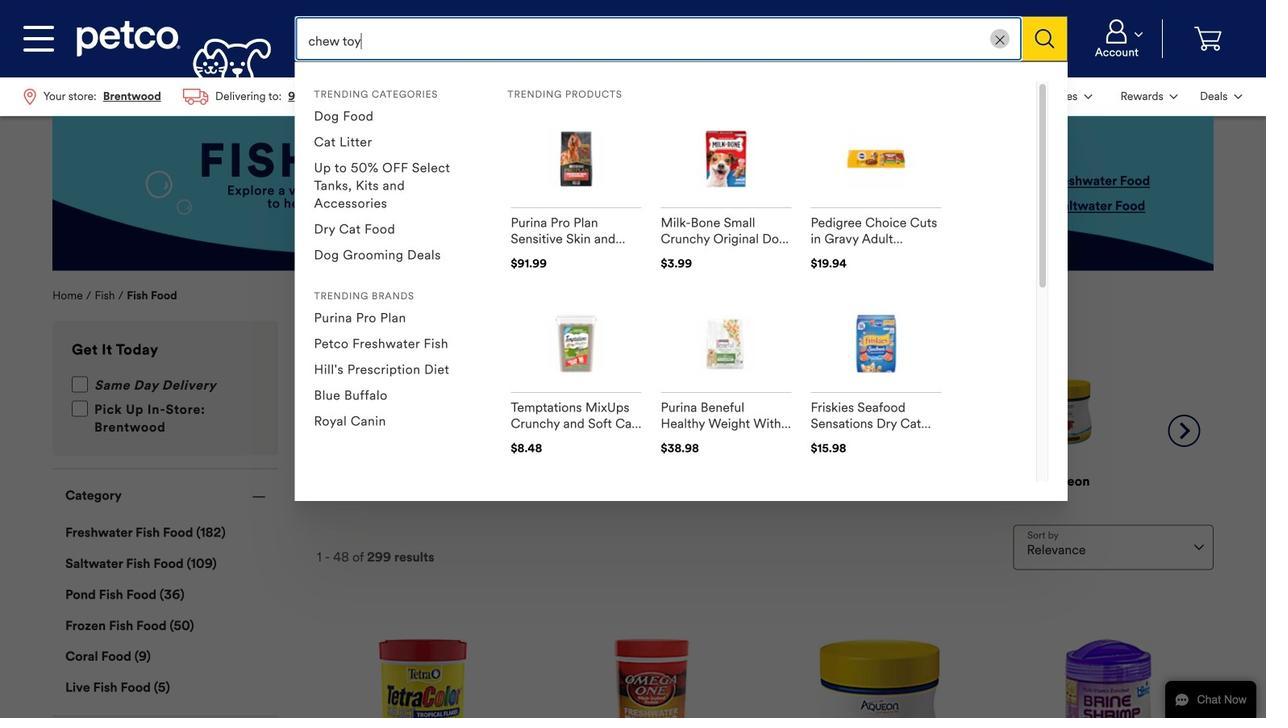 Task type: describe. For each thing, give the bounding box(es) containing it.
1 list from the left
[[13, 77, 332, 116]]

search image
[[1036, 29, 1055, 48]]

2 list from the left
[[1025, 77, 1254, 116]]



Task type: locate. For each thing, give the bounding box(es) containing it.
1 horizontal spatial list
[[1025, 77, 1254, 116]]

list
[[13, 77, 332, 116], [1025, 77, 1254, 116]]

0 horizontal spatial list
[[13, 77, 332, 116]]

clear search field text image
[[996, 35, 1005, 45]]

Search search field
[[295, 16, 1023, 61]]



Task type: vqa. For each thing, say whether or not it's contained in the screenshot.
on
no



